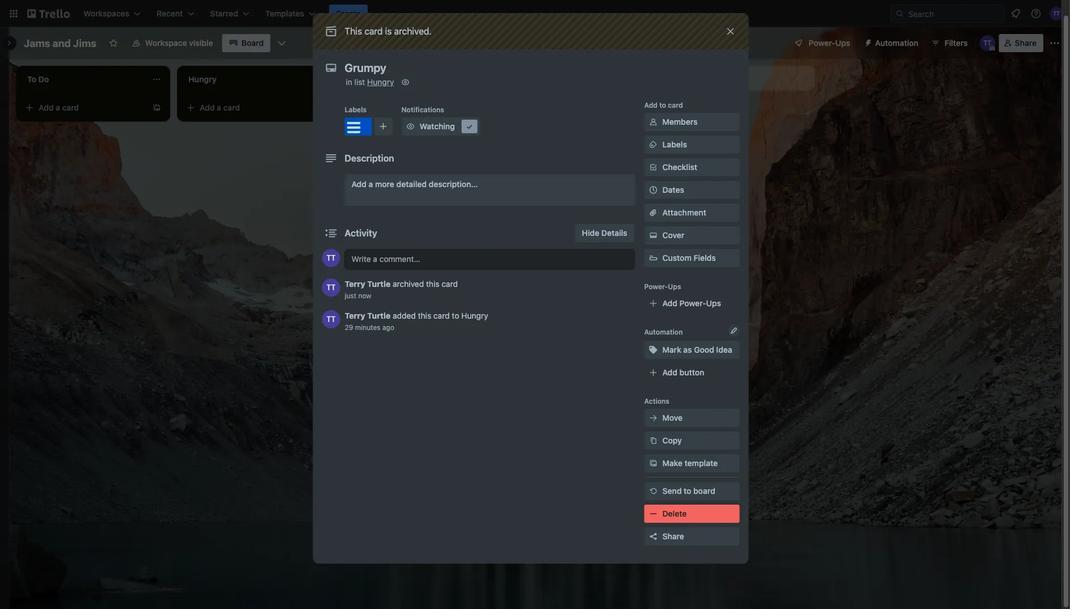 Task type: vqa. For each thing, say whether or not it's contained in the screenshot.
sm icon inside Labels link
yes



Task type: describe. For each thing, give the bounding box(es) containing it.
0 horizontal spatial labels
[[345, 106, 367, 113]]

attachment button
[[644, 204, 740, 222]]

mark
[[662, 345, 681, 355]]

just now link
[[345, 292, 371, 300]]

search image
[[895, 9, 904, 18]]

labels link
[[644, 136, 740, 154]]

sm image for move
[[648, 412, 659, 424]]

send to board
[[662, 487, 715, 496]]

good
[[694, 345, 714, 355]]

1 vertical spatial power-ups
[[644, 283, 681, 290]]

workspace visible
[[145, 38, 213, 48]]

jams and jims
[[24, 37, 96, 49]]

copy link
[[644, 432, 740, 450]]

in list hungry
[[346, 77, 394, 87]]

delete
[[662, 509, 687, 519]]

1 vertical spatial terry turtle (terryturtle) image
[[322, 249, 340, 267]]

primary element
[[0, 0, 1070, 27]]

cover
[[662, 231, 684, 240]]

star or unstar board image
[[109, 39, 118, 48]]

3 create from template… image from the left
[[635, 103, 645, 112]]

add inside add power-ups link
[[662, 299, 677, 308]]

0 vertical spatial terry turtle (terryturtle) image
[[1050, 7, 1063, 20]]

details
[[601, 228, 627, 238]]

sm image right watching
[[464, 121, 475, 132]]

share for bottom share button
[[662, 532, 684, 541]]

sm image for labels
[[648, 139, 659, 150]]

sm image for delete
[[648, 508, 659, 520]]

Write a comment text field
[[345, 249, 635, 269]]

as
[[683, 345, 692, 355]]

add power-ups
[[662, 299, 721, 308]]

dates button
[[644, 181, 740, 199]]

sm image inside mark as good idea button
[[648, 344, 659, 356]]

Board name text field
[[18, 34, 102, 52]]

watching button
[[401, 117, 480, 136]]

2 add a card button from the left
[[182, 99, 309, 117]]

1 horizontal spatial labels
[[662, 140, 687, 149]]

sm image for cover
[[648, 230, 659, 241]]

share for the rightmost share button
[[1015, 38, 1037, 48]]

sm image for make template
[[648, 458, 659, 469]]

members link
[[644, 113, 740, 131]]

idea
[[716, 345, 732, 355]]

dates
[[662, 185, 684, 195]]

switch to… image
[[8, 8, 19, 19]]

card inside terry turtle archived this card just now
[[442, 279, 458, 289]]

custom
[[662, 253, 691, 263]]

make
[[662, 459, 682, 468]]

add a more detailed description… link
[[345, 174, 635, 206]]

sm image for send to board
[[648, 486, 659, 497]]

cover link
[[644, 226, 740, 245]]

power- inside add power-ups link
[[679, 299, 706, 308]]

this card is archived.
[[345, 26, 432, 37]]

list
[[354, 77, 365, 87]]

now
[[358, 292, 371, 300]]

description
[[345, 153, 394, 164]]

power- inside power-ups button
[[809, 38, 835, 48]]

jams
[[24, 37, 50, 49]]

add a card for 2nd add a card button from left
[[200, 103, 240, 112]]

0 notifications image
[[1009, 7, 1022, 20]]

detailed
[[396, 180, 427, 189]]

minutes
[[355, 323, 380, 331]]

add a more detailed description…
[[351, 180, 478, 189]]

create from template… image for 3rd add a card button from right
[[152, 103, 161, 112]]

move link
[[644, 409, 740, 427]]

a for 2nd add a card button from left
[[217, 103, 221, 112]]

workspace visible button
[[125, 34, 220, 52]]

terry for added this card to hungry
[[345, 311, 365, 321]]

automation button
[[859, 34, 925, 52]]

members
[[662, 117, 698, 127]]

actions
[[644, 397, 669, 405]]

filters button
[[927, 34, 971, 52]]

and
[[52, 37, 71, 49]]

1 horizontal spatial share button
[[999, 34, 1043, 52]]

3 add a card button from the left
[[343, 99, 470, 117]]

Search field
[[904, 5, 1004, 22]]

mark as good idea
[[662, 345, 732, 355]]

1 vertical spatial share button
[[644, 528, 740, 546]]

custom fields
[[662, 253, 716, 263]]

fields
[[694, 253, 716, 263]]

card inside terry turtle added this card to hungry 29 minutes ago
[[433, 311, 450, 321]]

terry turtle archived this card just now
[[345, 279, 458, 300]]

ago
[[382, 323, 394, 331]]

sm image for members
[[648, 116, 659, 128]]

29
[[345, 323, 353, 331]]

color: blue, title: none image
[[345, 117, 372, 136]]

visible
[[189, 38, 213, 48]]

notifications
[[401, 106, 444, 113]]

in
[[346, 77, 352, 87]]

workspace
[[145, 38, 187, 48]]

archived.
[[394, 26, 432, 37]]

1 vertical spatial power-
[[644, 283, 668, 290]]



Task type: locate. For each thing, give the bounding box(es) containing it.
add inside add button button
[[662, 368, 677, 377]]

0 horizontal spatial create from template… image
[[152, 103, 161, 112]]

1 vertical spatial share
[[662, 532, 684, 541]]

turtle inside terry turtle archived this card just now
[[367, 279, 391, 289]]

turtle inside terry turtle added this card to hungry 29 minutes ago
[[367, 311, 391, 321]]

share button down 0 notifications image in the top of the page
[[999, 34, 1043, 52]]

1 add a card button from the left
[[20, 99, 148, 117]]

1 horizontal spatial ups
[[706, 299, 721, 308]]

turtle up 29 minutes ago link at the bottom
[[367, 311, 391, 321]]

hungry
[[367, 77, 394, 87], [461, 311, 488, 321]]

board
[[693, 487, 715, 496]]

0 vertical spatial to
[[659, 101, 666, 109]]

0 vertical spatial hungry
[[367, 77, 394, 87]]

share button
[[999, 34, 1043, 52], [644, 528, 740, 546]]

1 vertical spatial hungry
[[461, 311, 488, 321]]

sm image left send
[[648, 486, 659, 497]]

ups up add power-ups
[[668, 283, 681, 290]]

add a card button
[[20, 99, 148, 117], [182, 99, 309, 117], [343, 99, 470, 117]]

archived
[[393, 279, 424, 289]]

1 horizontal spatial terry turtle (terryturtle) image
[[1050, 7, 1063, 20]]

to right send
[[684, 487, 691, 496]]

1 add a card from the left
[[39, 103, 79, 112]]

2 vertical spatial terry turtle (terryturtle) image
[[322, 279, 340, 297]]

this inside terry turtle archived this card just now
[[426, 279, 439, 289]]

1 vertical spatial ups
[[668, 283, 681, 290]]

2 horizontal spatial add a card button
[[343, 99, 470, 117]]

1 horizontal spatial hungry
[[461, 311, 488, 321]]

send
[[662, 487, 682, 496]]

mark as good idea button
[[644, 341, 740, 359]]

turtle up now
[[367, 279, 391, 289]]

0 vertical spatial terry
[[345, 279, 365, 289]]

delete link
[[644, 505, 740, 523]]

jims
[[73, 37, 96, 49]]

to for add
[[659, 101, 666, 109]]

sm image for automation
[[859, 34, 875, 50]]

share left show menu "image"
[[1015, 38, 1037, 48]]

sm image inside delete link
[[648, 508, 659, 520]]

1 horizontal spatial create from template… image
[[313, 103, 322, 112]]

a
[[56, 103, 60, 112], [217, 103, 221, 112], [378, 103, 382, 112], [369, 180, 373, 189]]

sm image right "hungry" link
[[400, 77, 411, 88]]

sm image down actions
[[648, 412, 659, 424]]

terry up 29
[[345, 311, 365, 321]]

0 horizontal spatial terry turtle (terryturtle) image
[[322, 310, 340, 328]]

sm image inside send to board link
[[648, 486, 659, 497]]

terry turtle (terryturtle) image right open information menu icon
[[1050, 7, 1063, 20]]

description…
[[429, 180, 478, 189]]

ups down fields
[[706, 299, 721, 308]]

turtle for added this card to hungry
[[367, 311, 391, 321]]

power-ups
[[809, 38, 850, 48], [644, 283, 681, 290]]

share button down delete link
[[644, 528, 740, 546]]

sm image inside members link
[[648, 116, 659, 128]]

automation
[[875, 38, 918, 48], [644, 328, 683, 336]]

attachment
[[662, 208, 706, 217]]

ups inside button
[[835, 38, 850, 48]]

terry turtle (terryturtle) image
[[1050, 7, 1063, 20], [322, 310, 340, 328]]

to for send
[[684, 487, 691, 496]]

None text field
[[339, 57, 713, 78]]

activity
[[345, 228, 377, 239]]

1 create from template… image from the left
[[152, 103, 161, 112]]

terry for archived this card
[[345, 279, 365, 289]]

terry up just now link
[[345, 279, 365, 289]]

1 vertical spatial terry turtle (terryturtle) image
[[322, 310, 340, 328]]

hide
[[582, 228, 599, 238]]

sm image inside automation button
[[859, 34, 875, 50]]

a for 3rd add a card button from right
[[56, 103, 60, 112]]

labels
[[345, 106, 367, 113], [662, 140, 687, 149]]

0 vertical spatial power-ups
[[809, 38, 850, 48]]

show menu image
[[1049, 37, 1060, 49]]

this right added
[[418, 311, 431, 321]]

1 vertical spatial automation
[[644, 328, 683, 336]]

2 horizontal spatial to
[[684, 487, 691, 496]]

1 horizontal spatial automation
[[875, 38, 918, 48]]

power-ups inside button
[[809, 38, 850, 48]]

0 vertical spatial labels
[[345, 106, 367, 113]]

create button
[[329, 5, 368, 23]]

add a card
[[39, 103, 79, 112], [200, 103, 240, 112], [361, 103, 401, 112]]

2 add a card from the left
[[200, 103, 240, 112]]

0 horizontal spatial power-ups
[[644, 283, 681, 290]]

0 vertical spatial share
[[1015, 38, 1037, 48]]

1 vertical spatial turtle
[[367, 311, 391, 321]]

button
[[679, 368, 704, 377]]

0 vertical spatial terry turtle (terryturtle) image
[[980, 35, 996, 51]]

this inside terry turtle added this card to hungry 29 minutes ago
[[418, 311, 431, 321]]

1 horizontal spatial power-
[[679, 299, 706, 308]]

0 horizontal spatial ups
[[668, 283, 681, 290]]

ups
[[835, 38, 850, 48], [668, 283, 681, 290], [706, 299, 721, 308]]

to inside terry turtle added this card to hungry 29 minutes ago
[[452, 311, 459, 321]]

1 vertical spatial labels
[[662, 140, 687, 149]]

checklist
[[662, 163, 697, 172]]

filters
[[944, 38, 968, 48]]

sm image left checklist
[[648, 162, 659, 173]]

this right archived
[[426, 279, 439, 289]]

move
[[662, 413, 683, 423]]

to right added
[[452, 311, 459, 321]]

terry
[[345, 279, 365, 289], [345, 311, 365, 321]]

2 vertical spatial to
[[684, 487, 691, 496]]

card
[[364, 26, 383, 37], [668, 101, 683, 109], [62, 103, 79, 112], [223, 103, 240, 112], [384, 103, 401, 112], [442, 279, 458, 289], [433, 311, 450, 321]]

to up the members at the right top
[[659, 101, 666, 109]]

0 horizontal spatial share button
[[644, 528, 740, 546]]

sm image inside make template link
[[648, 458, 659, 469]]

create from template… image
[[152, 103, 161, 112], [313, 103, 322, 112], [635, 103, 645, 112]]

hide details link
[[575, 224, 634, 242]]

add inside add a more detailed description… link
[[351, 180, 366, 189]]

turtle
[[367, 279, 391, 289], [367, 311, 391, 321]]

automation down search icon
[[875, 38, 918, 48]]

sm image for checklist
[[648, 162, 659, 173]]

2 horizontal spatial add a card
[[361, 103, 401, 112]]

1 horizontal spatial to
[[659, 101, 666, 109]]

sm image inside labels link
[[648, 139, 659, 150]]

ups left automation button
[[835, 38, 850, 48]]

customize views image
[[276, 37, 287, 49]]

0 horizontal spatial add a card button
[[20, 99, 148, 117]]

sm image for watching
[[405, 121, 416, 132]]

board
[[241, 38, 264, 48]]

sm image inside cover link
[[648, 230, 659, 241]]

sm image down notifications
[[405, 121, 416, 132]]

added
[[393, 311, 416, 321]]

add button button
[[644, 364, 740, 382]]

sm image inside "copy" link
[[648, 435, 659, 447]]

sm image for copy
[[648, 435, 659, 447]]

more
[[375, 180, 394, 189]]

0 horizontal spatial share
[[662, 532, 684, 541]]

this for added
[[418, 311, 431, 321]]

3 add a card from the left
[[361, 103, 401, 112]]

sm image
[[400, 77, 411, 88], [405, 121, 416, 132], [464, 121, 475, 132], [648, 162, 659, 173], [648, 230, 659, 241], [648, 412, 659, 424], [648, 435, 659, 447], [648, 486, 659, 497]]

add
[[644, 101, 658, 109], [39, 103, 54, 112], [200, 103, 215, 112], [361, 103, 376, 112], [351, 180, 366, 189], [662, 299, 677, 308], [662, 368, 677, 377]]

automation up mark
[[644, 328, 683, 336]]

is
[[385, 26, 392, 37]]

checklist link
[[644, 158, 740, 176]]

create
[[336, 9, 361, 18]]

a for third add a card button from left
[[378, 103, 382, 112]]

create from template… image for 2nd add a card button from left
[[313, 103, 322, 112]]

0 vertical spatial this
[[426, 279, 439, 289]]

0 horizontal spatial power-
[[644, 283, 668, 290]]

custom fields button
[[644, 252, 740, 264]]

0 horizontal spatial hungry
[[367, 77, 394, 87]]

add a card for 3rd add a card button from right
[[39, 103, 79, 112]]

29 minutes ago link
[[345, 323, 394, 331]]

template
[[685, 459, 718, 468]]

send to board link
[[644, 482, 740, 500]]

this
[[426, 279, 439, 289], [418, 311, 431, 321]]

1 horizontal spatial add a card
[[200, 103, 240, 112]]

1 horizontal spatial share
[[1015, 38, 1037, 48]]

0 horizontal spatial to
[[452, 311, 459, 321]]

add to card
[[644, 101, 683, 109]]

0 vertical spatial power-
[[809, 38, 835, 48]]

terry turtle added this card to hungry 29 minutes ago
[[345, 311, 488, 331]]

sm image left the copy
[[648, 435, 659, 447]]

0 vertical spatial share button
[[999, 34, 1043, 52]]

share down delete
[[662, 532, 684, 541]]

1 vertical spatial to
[[452, 311, 459, 321]]

terry turtle (terryturtle) image
[[980, 35, 996, 51], [322, 249, 340, 267], [322, 279, 340, 297]]

sm image inside move link
[[648, 412, 659, 424]]

hungry inside terry turtle added this card to hungry 29 minutes ago
[[461, 311, 488, 321]]

0 horizontal spatial automation
[[644, 328, 683, 336]]

sm image left cover
[[648, 230, 659, 241]]

add button
[[662, 368, 704, 377]]

2 horizontal spatial power-
[[809, 38, 835, 48]]

0 vertical spatial ups
[[835, 38, 850, 48]]

to
[[659, 101, 666, 109], [452, 311, 459, 321], [684, 487, 691, 496]]

1 horizontal spatial power-ups
[[809, 38, 850, 48]]

0 horizontal spatial add a card
[[39, 103, 79, 112]]

2 horizontal spatial create from template… image
[[635, 103, 645, 112]]

2 turtle from the top
[[367, 311, 391, 321]]

labels up checklist
[[662, 140, 687, 149]]

1 vertical spatial this
[[418, 311, 431, 321]]

1 terry from the top
[[345, 279, 365, 289]]

2 create from template… image from the left
[[313, 103, 322, 112]]

this for archived
[[426, 279, 439, 289]]

0 vertical spatial turtle
[[367, 279, 391, 289]]

add power-ups link
[[644, 294, 740, 313]]

1 turtle from the top
[[367, 279, 391, 289]]

2 terry from the top
[[345, 311, 365, 321]]

make template link
[[644, 454, 740, 473]]

copy
[[662, 436, 682, 445]]

2 vertical spatial ups
[[706, 299, 721, 308]]

0 vertical spatial automation
[[875, 38, 918, 48]]

make template
[[662, 459, 718, 468]]

add a card for third add a card button from left
[[361, 103, 401, 112]]

board link
[[222, 34, 270, 52]]

terry inside terry turtle archived this card just now
[[345, 279, 365, 289]]

share
[[1015, 38, 1037, 48], [662, 532, 684, 541]]

1 vertical spatial terry
[[345, 311, 365, 321]]

automation inside button
[[875, 38, 918, 48]]

this
[[345, 26, 362, 37]]

sm image
[[859, 34, 875, 50], [648, 116, 659, 128], [648, 139, 659, 150], [648, 344, 659, 356], [648, 458, 659, 469], [648, 508, 659, 520]]

labels up color: blue, title: none image
[[345, 106, 367, 113]]

1 horizontal spatial add a card button
[[182, 99, 309, 117]]

open information menu image
[[1030, 8, 1042, 19]]

power-ups button
[[786, 34, 857, 52]]

watching
[[420, 122, 455, 131]]

hungry link
[[367, 77, 394, 87]]

sm image inside 'checklist' link
[[648, 162, 659, 173]]

turtle for archived this card
[[367, 279, 391, 289]]

just
[[345, 292, 356, 300]]

terry inside terry turtle added this card to hungry 29 minutes ago
[[345, 311, 365, 321]]

2 vertical spatial power-
[[679, 299, 706, 308]]

2 horizontal spatial ups
[[835, 38, 850, 48]]

terry turtle (terryturtle) image left 29
[[322, 310, 340, 328]]

hide details
[[582, 228, 627, 238]]



